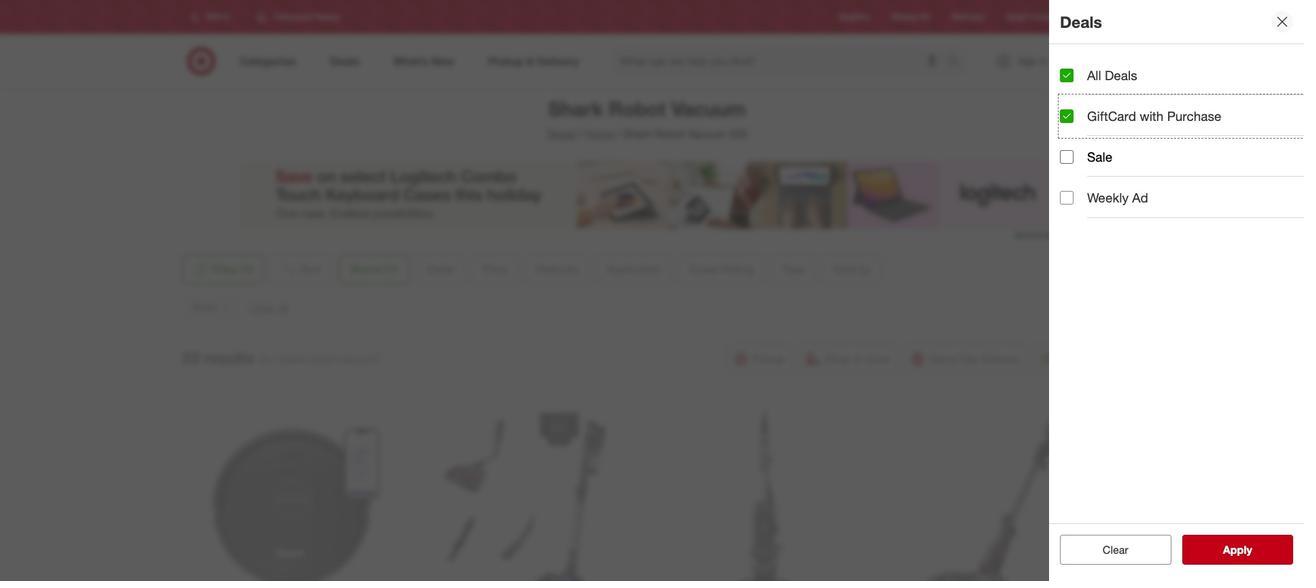 Task type: locate. For each thing, give the bounding box(es) containing it.
stores
[[1092, 12, 1115, 22]]

0 vertical spatial vacuum
[[672, 97, 746, 121]]

ad
[[920, 12, 930, 22], [1133, 190, 1149, 206]]

1 horizontal spatial weekly ad
[[1088, 190, 1149, 206]]

/
[[579, 127, 583, 141], [617, 127, 621, 141]]

deals right circle
[[1060, 12, 1102, 31]]

weekly right registry
[[892, 12, 918, 22]]

shark robot vacuum target / home / shark robot vacuum (23)
[[547, 97, 748, 141]]

shark
[[548, 97, 603, 121], [624, 127, 652, 141]]

0 vertical spatial shark
[[548, 97, 603, 121]]

robot up home
[[609, 97, 666, 121]]

1 vertical spatial target
[[547, 127, 576, 141]]

target left home
[[547, 127, 576, 141]]

1 vertical spatial weekly ad
[[1088, 190, 1149, 206]]

/ right home
[[617, 127, 621, 141]]

0 vertical spatial weekly ad
[[892, 12, 930, 22]]

apply button
[[1182, 535, 1294, 565]]

1 horizontal spatial deals
[[1105, 67, 1138, 83]]

weekly ad
[[892, 12, 930, 22], [1088, 190, 1149, 206]]

1 vertical spatial weekly
[[1088, 190, 1129, 206]]

1 horizontal spatial shark
[[624, 127, 652, 141]]

deals
[[1060, 12, 1102, 31], [1105, 67, 1138, 83]]

shark up target link
[[548, 97, 603, 121]]

home
[[585, 127, 615, 141]]

GiftCard with Purchase checkbox
[[1060, 109, 1074, 123]]

"shark
[[276, 352, 307, 366]]

0 vertical spatial ad
[[920, 12, 930, 22]]

target inside "link"
[[1006, 12, 1029, 22]]

robot
[[609, 97, 666, 121], [655, 127, 685, 141], [310, 352, 336, 366]]

vacuum
[[672, 97, 746, 121], [688, 127, 727, 141]]

target
[[1006, 12, 1029, 22], [547, 127, 576, 141]]

robot right "shark
[[310, 352, 336, 366]]

target circle
[[1006, 12, 1052, 22]]

1 vertical spatial deals
[[1105, 67, 1138, 83]]

0 vertical spatial weekly
[[892, 12, 918, 22]]

1 horizontal spatial /
[[617, 127, 621, 141]]

weekly ad right registry
[[892, 12, 930, 22]]

target link
[[547, 127, 576, 141]]

find stores
[[1074, 12, 1115, 22]]

deals dialog
[[1049, 0, 1305, 582]]

advertisement region
[[239, 161, 1055, 229]]

0 horizontal spatial weekly
[[892, 12, 918, 22]]

target left circle
[[1006, 12, 1029, 22]]

/ left "home" link
[[579, 127, 583, 141]]

vacuum up (23) at the right top
[[672, 97, 746, 121]]

1 vertical spatial ad
[[1133, 190, 1149, 206]]

Weekly Ad checkbox
[[1060, 191, 1074, 205]]

weekly right weekly ad checkbox
[[1088, 190, 1129, 206]]

0 horizontal spatial target
[[547, 127, 576, 141]]

results
[[204, 348, 254, 367]]

1 horizontal spatial ad
[[1133, 190, 1149, 206]]

weekly ad down sale on the top right
[[1088, 190, 1149, 206]]

weekly inside the 'deals' dialog
[[1088, 190, 1129, 206]]

vacuum left (23) at the right top
[[688, 127, 727, 141]]

23 results for "shark robot vacuum"
[[182, 348, 381, 367]]

0 horizontal spatial /
[[579, 127, 583, 141]]

weekly
[[892, 12, 918, 22], [1088, 190, 1129, 206]]

robot up advertisement region
[[655, 127, 685, 141]]

0 vertical spatial target
[[1006, 12, 1029, 22]]

deals right "all"
[[1105, 67, 1138, 83]]

search
[[942, 55, 974, 69]]

all
[[1088, 67, 1102, 83]]

shark right "home" link
[[624, 127, 652, 141]]

1 horizontal spatial target
[[1006, 12, 1029, 22]]

1 horizontal spatial weekly
[[1088, 190, 1129, 206]]

0 vertical spatial deals
[[1060, 12, 1102, 31]]

0 horizontal spatial weekly ad
[[892, 12, 930, 22]]

giftcard with purchase
[[1088, 108, 1222, 124]]

2 vertical spatial robot
[[310, 352, 336, 366]]



Task type: describe. For each thing, give the bounding box(es) containing it.
vacuum"
[[339, 352, 381, 366]]

ad inside the 'deals' dialog
[[1133, 190, 1149, 206]]

target circle link
[[1006, 11, 1052, 23]]

target inside shark robot vacuum target / home / shark robot vacuum (23)
[[547, 127, 576, 141]]

(23)
[[730, 127, 748, 141]]

find
[[1074, 12, 1089, 22]]

circle
[[1031, 12, 1052, 22]]

robot inside 23 results for "shark robot vacuum"
[[310, 352, 336, 366]]

redcard
[[952, 12, 985, 22]]

find stores link
[[1074, 11, 1115, 23]]

0 vertical spatial robot
[[609, 97, 666, 121]]

apply
[[1223, 543, 1253, 557]]

1 vertical spatial vacuum
[[688, 127, 727, 141]]

0 horizontal spatial deals
[[1060, 12, 1102, 31]]

1 / from the left
[[579, 127, 583, 141]]

all deals
[[1088, 67, 1138, 83]]

All Deals checkbox
[[1060, 68, 1074, 82]]

What can we help you find? suggestions appear below search field
[[612, 46, 951, 76]]

0 horizontal spatial ad
[[920, 12, 930, 22]]

weekly ad inside the 'deals' dialog
[[1088, 190, 1149, 206]]

1 vertical spatial shark
[[624, 127, 652, 141]]

redcard link
[[952, 11, 985, 23]]

search button
[[942, 46, 974, 79]]

with
[[1140, 108, 1164, 124]]

2 / from the left
[[617, 127, 621, 141]]

registry link
[[840, 11, 870, 23]]

giftcard
[[1088, 108, 1136, 124]]

weekly ad link
[[892, 11, 930, 23]]

registry
[[840, 12, 870, 22]]

for
[[260, 352, 273, 366]]

0 horizontal spatial shark
[[548, 97, 603, 121]]

23
[[182, 348, 199, 367]]

home link
[[585, 127, 615, 141]]

Sale checkbox
[[1060, 150, 1074, 164]]

clear button
[[1060, 535, 1172, 565]]

1 vertical spatial robot
[[655, 127, 685, 141]]

purchase
[[1168, 108, 1222, 124]]

clear
[[1103, 543, 1129, 557]]

sponsored
[[1015, 230, 1055, 240]]

sale
[[1088, 149, 1113, 165]]



Task type: vqa. For each thing, say whether or not it's contained in the screenshot.
"robot" within 23 results for "shark robot vacuum"
yes



